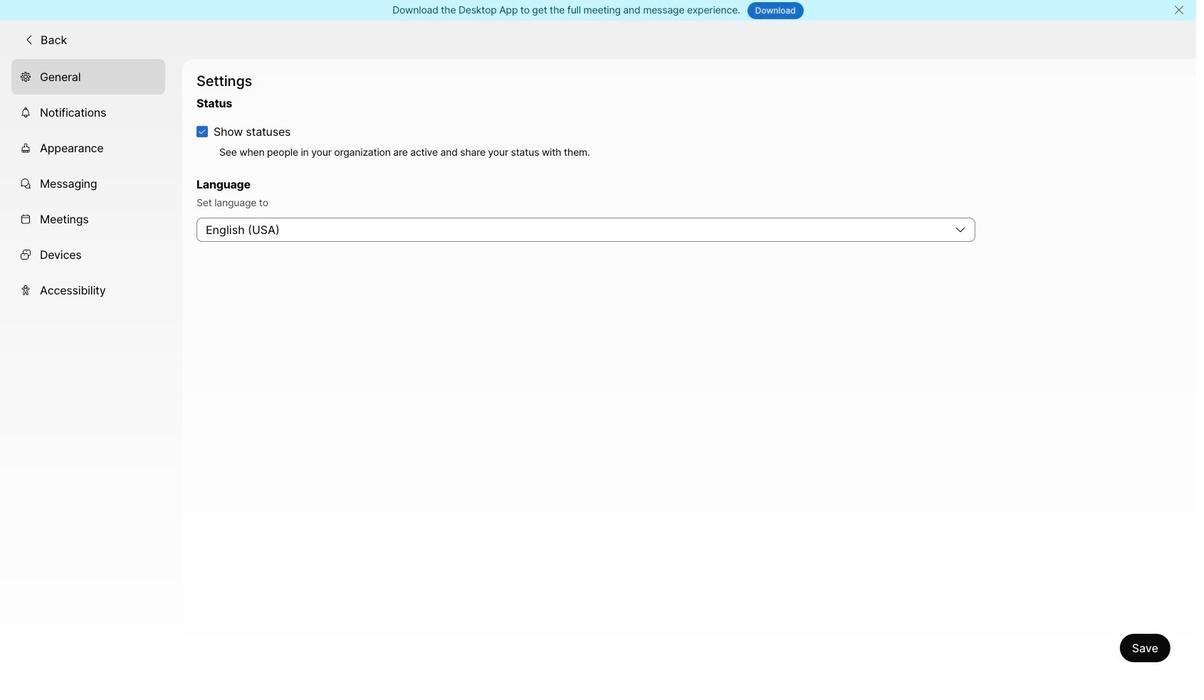 Task type: locate. For each thing, give the bounding box(es) containing it.
appearance tab
[[11, 130, 165, 166]]

general tab
[[11, 59, 165, 95]]

settings navigation
[[0, 59, 182, 686]]

devices tab
[[11, 237, 165, 273]]

cancel_16 image
[[1174, 4, 1185, 16]]



Task type: vqa. For each thing, say whether or not it's contained in the screenshot.
Notifications tab
yes



Task type: describe. For each thing, give the bounding box(es) containing it.
accessibility tab
[[11, 273, 165, 308]]

notifications tab
[[11, 95, 165, 130]]

meetings tab
[[11, 201, 165, 237]]

messaging tab
[[11, 166, 165, 201]]



